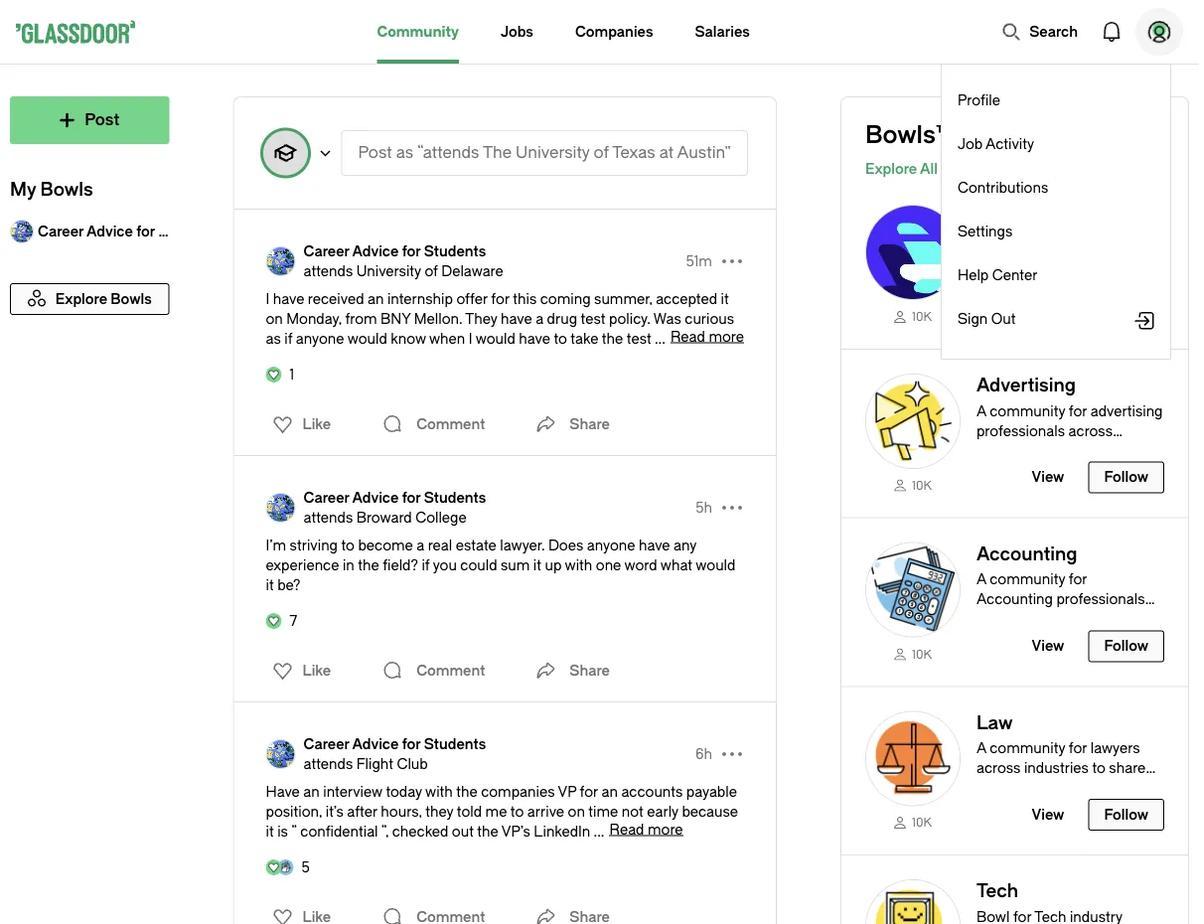 Task type: vqa. For each thing, say whether or not it's contained in the screenshot.
career within the 'Career Advice for Students attends Broward College'
yes



Task type: describe. For each thing, give the bounding box(es) containing it.
to inside i have received an internship offer for this coming summer, accepted it on monday, from bny mellon. they have a drug test policy. was curious as if anyone would know when i would have to take the test ...
[[554, 331, 567, 347]]

students for career advice for students
[[158, 223, 220, 240]]

college
[[416, 509, 467, 526]]

the inside i'm striving to become a real estate lawyer. does anyone have any experience in the field? if you could sum it up with one word what would it be?
[[358, 557, 379, 574]]

club
[[397, 756, 428, 772]]

they
[[466, 311, 498, 327]]

1 horizontal spatial you
[[996, 121, 1038, 149]]

5h link
[[696, 498, 713, 518]]

it left be?
[[266, 577, 274, 593]]

for inside career advice for students attends flight club
[[402, 736, 421, 752]]

accounts
[[622, 784, 683, 800]]

it left "up"
[[534, 557, 542, 574]]

1 horizontal spatial consulting
[[1091, 234, 1163, 250]]

share for career advice for students attends university of delaware
[[570, 416, 610, 432]]

bowls™
[[866, 121, 953, 149]]

does
[[549, 537, 584, 554]]

share for career advice for students attends broward college
[[570, 662, 610, 679]]

more for curious
[[709, 329, 744, 345]]

post as "attends the university of texas at austin" button
[[341, 130, 748, 176]]

3 10k link from the top
[[866, 646, 961, 662]]

what
[[661, 557, 693, 574]]

field?
[[383, 557, 418, 574]]

6h
[[696, 746, 713, 762]]

like for 7
[[303, 662, 331, 679]]

not
[[622, 804, 644, 820]]

this
[[513, 291, 537, 307]]

if inside i have received an internship offer for this coming summer, accepted it on monday, from bny mellon. they have a drug test policy. was curious as if anyone would know when i would have to take the test ...
[[285, 331, 293, 347]]

at
[[660, 144, 674, 162]]

advice for career advice for students attends flight club
[[352, 736, 399, 752]]

attends for career advice for students attends broward college
[[304, 509, 353, 526]]

drug
[[547, 311, 578, 327]]

like button for 1
[[261, 409, 337, 440]]

share button for career advice for students attends broward college
[[530, 651, 610, 691]]

comment for of
[[417, 416, 485, 432]]

industries
[[1025, 760, 1089, 777]]

companies link
[[575, 0, 654, 64]]

mellon.
[[414, 311, 463, 327]]

... inside i have received an internship offer for this coming summer, accepted it on monday, from bny mellon. they have a drug test policy. was curious as if anyone would know when i would have to take the test ...
[[655, 331, 666, 347]]

community
[[377, 23, 459, 40]]

they
[[426, 804, 454, 820]]

as inside i have received an internship offer for this coming summer, accepted it on monday, from bny mellon. they have a drug test policy. was curious as if anyone would know when i would have to take the test ...
[[266, 331, 281, 347]]

like for 1
[[303, 416, 331, 432]]

curious
[[685, 311, 735, 327]]

know
[[391, 331, 426, 347]]

received
[[308, 291, 364, 307]]

be?
[[277, 577, 301, 593]]

time
[[589, 804, 619, 820]]

monday,
[[287, 311, 342, 327]]

tech
[[977, 881, 1019, 902]]

arrive
[[528, 804, 565, 820]]

as inside 'button'
[[396, 144, 414, 162]]

... inside have an interview today with the companies vp for an accounts payable position, it's after hours, they told me to arrive on time not early because it is " confidential ", checked out the vp's linkedin ...
[[594, 824, 605, 840]]

settings
[[958, 223, 1013, 240]]

career advice for students attends flight club
[[304, 736, 486, 772]]

contributions
[[958, 179, 1049, 196]]

broward
[[357, 509, 412, 526]]

1 horizontal spatial would
[[476, 331, 516, 347]]

advice for career advice for students
[[87, 223, 133, 240]]

search
[[1030, 23, 1078, 40]]

image for post author image for career advice for students attends university of delaware
[[266, 247, 296, 276]]

have
[[266, 784, 300, 800]]

community for consulting
[[990, 234, 1066, 250]]

estate
[[456, 537, 497, 554]]

career for career advice for students attends flight club
[[304, 736, 350, 752]]

career advice for students attends university of delaware
[[304, 243, 504, 279]]

career for career advice for students
[[38, 223, 84, 240]]

image for post author image for career advice for students attends broward college
[[266, 493, 296, 523]]

help center
[[958, 267, 1038, 283]]

on inside i have received an internship offer for this coming summer, accepted it on monday, from bny mellon. they have a drug test policy. was curious as if anyone would know when i would have to take the test ...
[[266, 311, 283, 327]]

companies for consulting
[[977, 274, 1051, 290]]

contributions link
[[958, 178, 1155, 198]]

i have received an internship offer for this coming summer, accepted it on monday, from bny mellon. they have a drug test policy. was curious as if anyone would know when i would have to take the test ...
[[266, 291, 735, 347]]

job activity link
[[958, 134, 1155, 154]]

lawyer.
[[500, 537, 545, 554]]

share button for career advice for students attends university of delaware
[[530, 405, 610, 444]]

1 vertical spatial bowls
[[40, 179, 93, 200]]

community for advertising
[[990, 403, 1066, 419]]

job activity
[[958, 136, 1035, 152]]

"attends
[[417, 144, 480, 162]]

university inside career advice for students attends university of delaware
[[357, 263, 421, 279]]

could
[[461, 557, 498, 574]]

i'm
[[266, 537, 286, 554]]

help
[[958, 267, 989, 283]]

10k link for consulting
[[866, 308, 961, 325]]

to inside law a community for lawyers across industries to share experiences and compare notes
[[1093, 760, 1106, 777]]

for inside law a community for lawyers across industries to share experiences and compare notes
[[1069, 740, 1088, 757]]

one
[[596, 557, 622, 574]]

have inside i'm striving to become a real estate lawyer. does anyone have any experience in the field? if you could sum it up with one word what would it be?
[[639, 537, 671, 554]]

when
[[429, 331, 465, 347]]

take
[[571, 331, 599, 347]]

bowls™ for you
[[866, 121, 1038, 149]]

because
[[682, 804, 739, 820]]

salaries
[[695, 23, 750, 40]]

to inside have an interview today with the companies vp for an accounts payable position, it's after hours, they told me to arrive on time not early because it is " confidential ", checked out the vp's linkedin ...
[[511, 804, 524, 820]]

is
[[277, 824, 288, 840]]

explore all bowls
[[866, 161, 983, 177]]

explore
[[866, 161, 918, 177]]

1
[[290, 366, 294, 383]]

10k for law
[[912, 816, 932, 830]]

companies inside have an interview today with the companies vp for an accounts payable position, it's after hours, they told me to arrive on time not early because it is " confidential ", checked out the vp's linkedin ...
[[481, 784, 555, 800]]

career advice for students link down my bowls
[[10, 212, 220, 251]]

0 vertical spatial test
[[581, 311, 606, 327]]

become
[[358, 537, 413, 554]]

"
[[291, 824, 297, 840]]

read more button for curious
[[671, 329, 744, 345]]

summer,
[[594, 291, 653, 307]]

after
[[347, 804, 378, 820]]

position,
[[266, 804, 322, 820]]

7
[[290, 613, 297, 629]]

across inside law a community for lawyers across industries to share experiences and compare notes
[[977, 760, 1021, 777]]

1 vertical spatial test
[[627, 331, 652, 347]]

post
[[358, 144, 392, 162]]

attends for career advice for students attends university of delaware
[[304, 263, 353, 279]]

i'm striving to become a real estate lawyer. does anyone have any experience in the field? if you could sum it up with one word what would it be?
[[266, 537, 736, 593]]

career advice for students attends broward college
[[304, 490, 486, 526]]

law
[[977, 712, 1013, 733]]

explore all bowls link
[[866, 157, 1189, 181]]

0 horizontal spatial i
[[266, 291, 270, 307]]

accounting
[[977, 544, 1078, 565]]

the inside i have received an internship offer for this coming summer, accepted it on monday, from bny mellon. they have a drug test policy. was curious as if anyone would know when i would have to take the test ...
[[602, 331, 624, 347]]

6h link
[[696, 744, 713, 764]]

early
[[647, 804, 679, 820]]

my
[[10, 179, 36, 200]]

it's
[[326, 804, 344, 820]]

jobs
[[501, 23, 534, 40]]

share
[[1110, 760, 1146, 777]]

advertising
[[1091, 403, 1164, 419]]

have down drug
[[519, 331, 551, 347]]

career advice for students link for career advice for students attends flight club
[[304, 735, 486, 754]]

on inside have an interview today with the companies vp for an accounts payable position, it's after hours, they told me to arrive on time not early because it is " confidential ", checked out the vp's linkedin ...
[[568, 804, 585, 820]]

5
[[302, 859, 310, 876]]

5h
[[696, 499, 713, 516]]

read more button for early
[[610, 822, 683, 838]]

career for career advice for students attends university of delaware
[[304, 243, 350, 259]]



Task type: locate. For each thing, give the bounding box(es) containing it.
anyone up 'one'
[[587, 537, 636, 554]]

community for law
[[990, 740, 1066, 757]]

read more button down curious
[[671, 329, 744, 345]]

anyone down the 'monday,'
[[296, 331, 344, 347]]

for inside consulting a community for consulting professionals across companies
[[1069, 234, 1088, 250]]

1 vertical spatial read
[[610, 822, 645, 838]]

...
[[655, 331, 666, 347], [594, 824, 605, 840]]

austin"
[[677, 144, 732, 162]]

for inside have an interview today with the companies vp for an accounts payable position, it's after hours, they told me to arrive on time not early because it is " confidential ", checked out the vp's linkedin ...
[[580, 784, 598, 800]]

2 horizontal spatial would
[[696, 557, 736, 574]]

read more button down not
[[610, 822, 683, 838]]

0 vertical spatial bowls
[[941, 161, 983, 177]]

2 attends from the top
[[304, 509, 353, 526]]

students inside career advice for students attends university of delaware
[[424, 243, 486, 259]]

1 horizontal spatial ...
[[655, 331, 666, 347]]

0 vertical spatial with
[[565, 557, 593, 574]]

1 comment from the top
[[417, 416, 485, 432]]

a
[[977, 234, 987, 250], [977, 403, 987, 419], [977, 740, 987, 757]]

you up explore all bowls link
[[996, 121, 1038, 149]]

consulting a community for consulting professionals across companies
[[977, 206, 1163, 290]]

a up help
[[977, 234, 987, 250]]

for
[[959, 121, 991, 149], [136, 223, 155, 240], [1069, 234, 1088, 250], [402, 243, 421, 259], [491, 291, 510, 307], [1069, 403, 1088, 419], [402, 490, 421, 506], [402, 736, 421, 752], [1069, 740, 1088, 757], [580, 784, 598, 800]]

university right the
[[516, 144, 590, 162]]

community up the 'center'
[[990, 234, 1066, 250]]

0 horizontal spatial anyone
[[296, 331, 344, 347]]

career inside career advice for students attends flight club
[[304, 736, 350, 752]]

1 share from the top
[[570, 416, 610, 432]]

share button
[[530, 405, 610, 444], [530, 651, 610, 691]]

was
[[654, 311, 682, 327]]

it up curious
[[721, 291, 729, 307]]

would down any
[[696, 557, 736, 574]]

1 vertical spatial read more button
[[610, 822, 683, 838]]

3 attends from the top
[[304, 756, 353, 772]]

advice inside career advice for students attends university of delaware
[[352, 243, 399, 259]]

career advice for students link for career advice for students attends university of delaware
[[304, 242, 504, 261]]

help center link
[[958, 265, 1155, 285]]

1 vertical spatial more
[[648, 822, 683, 838]]

advertising a community for advertising professionals across companies
[[977, 375, 1164, 459]]

striving
[[290, 537, 338, 554]]

1 horizontal spatial an
[[368, 291, 384, 307]]

flight
[[357, 756, 394, 772]]

0 vertical spatial you
[[996, 121, 1038, 149]]

1 share button from the top
[[530, 405, 610, 444]]

0 vertical spatial companies
[[977, 274, 1051, 290]]

0 vertical spatial if
[[285, 331, 293, 347]]

attends inside career advice for students attends flight club
[[304, 756, 353, 772]]

0 horizontal spatial if
[[285, 331, 293, 347]]

a inside advertising a community for advertising professionals across companies
[[977, 403, 987, 419]]

for inside advertising a community for advertising professionals across companies
[[1069, 403, 1088, 419]]

students inside career advice for students attends flight club
[[424, 736, 486, 752]]

0 vertical spatial as
[[396, 144, 414, 162]]

51m link
[[686, 251, 713, 271]]

read more button
[[671, 329, 744, 345], [610, 822, 683, 838]]

sign
[[958, 311, 988, 327]]

consulting up help center link at the top right of the page
[[1091, 234, 1163, 250]]

1 horizontal spatial as
[[396, 144, 414, 162]]

i down they on the left of the page
[[469, 331, 473, 347]]

jobs link
[[501, 0, 534, 64]]

2 10k link from the top
[[866, 477, 961, 494]]

0 horizontal spatial ...
[[594, 824, 605, 840]]

0 vertical spatial a
[[977, 234, 987, 250]]

to down drug
[[554, 331, 567, 347]]

0 vertical spatial read more button
[[671, 329, 744, 345]]

and
[[1061, 780, 1086, 796]]

for inside i have received an internship offer for this coming summer, accepted it on monday, from bny mellon. they have a drug test policy. was curious as if anyone would know when i would have to take the test ...
[[491, 291, 510, 307]]

across down advertising
[[1069, 423, 1113, 439]]

anyone inside i have received an internship offer for this coming summer, accepted it on monday, from bny mellon. they have a drug test policy. was curious as if anyone would know when i would have to take the test ...
[[296, 331, 344, 347]]

0 vertical spatial university
[[516, 144, 590, 162]]

a inside i have received an internship offer for this coming summer, accepted it on monday, from bny mellon. they have a drug test policy. was curious as if anyone would know when i would have to take the test ...
[[536, 311, 544, 327]]

of up internship
[[425, 263, 438, 279]]

a inside law a community for lawyers across industries to share experiences and compare notes
[[977, 740, 987, 757]]

an up position,
[[303, 784, 320, 800]]

1 horizontal spatial university
[[516, 144, 590, 162]]

professionals inside consulting a community for consulting professionals across companies
[[977, 254, 1066, 270]]

attends up striving
[[304, 509, 353, 526]]

1 horizontal spatial test
[[627, 331, 652, 347]]

offer
[[457, 291, 488, 307]]

sum
[[501, 557, 530, 574]]

1 horizontal spatial a
[[536, 311, 544, 327]]

like button for 7
[[261, 655, 337, 687]]

... down time
[[594, 824, 605, 840]]

would inside i'm striving to become a real estate lawyer. does anyone have any experience in the field? if you could sum it up with one word what would it be?
[[696, 557, 736, 574]]

image for bowl image for advertising
[[866, 373, 961, 469]]

my bowls
[[10, 179, 93, 200]]

internship
[[388, 291, 453, 307]]

students for career advice for students attends broward college
[[424, 490, 486, 506]]

1 vertical spatial of
[[425, 263, 438, 279]]

a for advertising
[[977, 403, 987, 419]]

if down the 'monday,'
[[285, 331, 293, 347]]

you down "real"
[[433, 557, 457, 574]]

2 comment button from the top
[[377, 651, 490, 691]]

vp's
[[502, 824, 531, 840]]

3 image for post author image from the top
[[266, 740, 296, 769]]

accepted
[[656, 291, 718, 307]]

1 vertical spatial image for post author image
[[266, 493, 296, 523]]

0 vertical spatial community
[[990, 234, 1066, 250]]

1 vertical spatial like button
[[261, 655, 337, 687]]

on left the 'monday,'
[[266, 311, 283, 327]]

1 horizontal spatial bowls
[[941, 161, 983, 177]]

read for was
[[671, 329, 706, 345]]

2 image for post author image from the top
[[266, 493, 296, 523]]

more for early
[[648, 822, 683, 838]]

across for consulting
[[1069, 254, 1113, 270]]

0 vertical spatial professionals
[[977, 254, 1066, 270]]

payable
[[687, 784, 737, 800]]

1 vertical spatial with
[[425, 784, 453, 800]]

anyone inside i'm striving to become a real estate lawyer. does anyone have any experience in the field? if you could sum it up with one word what would it be?
[[587, 537, 636, 554]]

companies down advertising
[[977, 443, 1051, 459]]

0 horizontal spatial you
[[433, 557, 457, 574]]

activity
[[986, 136, 1035, 152]]

across down 'settings' link
[[1069, 254, 1113, 270]]

1 professionals from the top
[[977, 254, 1066, 270]]

read more
[[671, 329, 744, 345], [610, 822, 683, 838]]

image for bowl image for accounting
[[866, 542, 961, 638]]

profile
[[958, 92, 1001, 108]]

a down advertising
[[977, 403, 987, 419]]

1 horizontal spatial more
[[709, 329, 744, 345]]

3 10k from the top
[[912, 647, 932, 661]]

1 image for post author image from the top
[[266, 247, 296, 276]]

me
[[486, 804, 507, 820]]

professionals down 'settings' link
[[977, 254, 1066, 270]]

image for post author image up the 'monday,'
[[266, 247, 296, 276]]

community
[[990, 234, 1066, 250], [990, 403, 1066, 419], [990, 740, 1066, 757]]

0 horizontal spatial read
[[610, 822, 645, 838]]

career up interview
[[304, 736, 350, 752]]

a left "real"
[[417, 537, 425, 554]]

an
[[368, 291, 384, 307], [303, 784, 320, 800], [602, 784, 618, 800]]

out
[[992, 311, 1016, 327]]

with up they
[[425, 784, 453, 800]]

1 image for bowl image from the top
[[866, 205, 961, 300]]

across inside advertising a community for advertising professionals across companies
[[1069, 423, 1113, 439]]

the down policy.
[[602, 331, 624, 347]]

comment button down when
[[377, 405, 490, 444]]

0 vertical spatial consulting
[[977, 206, 1072, 227]]

1 vertical spatial professionals
[[977, 423, 1066, 439]]

0 vertical spatial read more
[[671, 329, 744, 345]]

0 horizontal spatial a
[[417, 537, 425, 554]]

more down curious
[[709, 329, 744, 345]]

have up the 'monday,'
[[273, 291, 305, 307]]

bowls down job
[[941, 161, 983, 177]]

0 vertical spatial comment
[[417, 416, 485, 432]]

advice for career advice for students attends broward college
[[352, 490, 399, 506]]

have an interview today with the companies vp for an accounts payable position, it's after hours, they told me to arrive on time not early because it is " confidential ", checked out the vp's linkedin ...
[[266, 784, 739, 840]]

0 horizontal spatial with
[[425, 784, 453, 800]]

community inside consulting a community for consulting professionals across companies
[[990, 234, 1066, 250]]

10k link
[[866, 308, 961, 325], [866, 477, 961, 494], [866, 646, 961, 662], [866, 814, 961, 831]]

1 horizontal spatial anyone
[[587, 537, 636, 554]]

1 horizontal spatial read
[[671, 329, 706, 345]]

notes
[[977, 800, 1014, 816]]

2 share from the top
[[570, 662, 610, 679]]

2 comment from the top
[[417, 662, 485, 679]]

0 horizontal spatial test
[[581, 311, 606, 327]]

image for post author image
[[266, 247, 296, 276], [266, 493, 296, 523], [266, 740, 296, 769]]

professionals inside advertising a community for advertising professionals across companies
[[977, 423, 1066, 439]]

read more down not
[[610, 822, 683, 838]]

comment button for 7
[[377, 651, 490, 691]]

university inside 'button'
[[516, 144, 590, 162]]

image for post author image up the have
[[266, 740, 296, 769]]

experiences
[[977, 780, 1058, 796]]

like button down 7
[[261, 655, 337, 687]]

from
[[345, 311, 377, 327]]

0 vertical spatial a
[[536, 311, 544, 327]]

3 community from the top
[[990, 740, 1066, 757]]

1 vertical spatial if
[[422, 557, 430, 574]]

across up experiences
[[977, 760, 1021, 777]]

1 comment button from the top
[[377, 405, 490, 444]]

professionals
[[977, 254, 1066, 270], [977, 423, 1066, 439]]

an inside i have received an internship offer for this coming summer, accepted it on monday, from bny mellon. they have a drug test policy. was curious as if anyone would know when i would have to take the test ...
[[368, 291, 384, 307]]

students for career advice for students attends university of delaware
[[424, 243, 486, 259]]

1 vertical spatial share
[[570, 662, 610, 679]]

read for not
[[610, 822, 645, 838]]

professionals for advertising
[[977, 423, 1066, 439]]

university up internship
[[357, 263, 421, 279]]

community down advertising
[[990, 403, 1066, 419]]

across
[[1069, 254, 1113, 270], [1069, 423, 1113, 439], [977, 760, 1021, 777]]

10k link for advertising
[[866, 477, 961, 494]]

attends up received
[[304, 263, 353, 279]]

2 vertical spatial across
[[977, 760, 1021, 777]]

for inside career advice for students attends broward college
[[402, 490, 421, 506]]

of inside career advice for students attends university of delaware
[[425, 263, 438, 279]]

0 vertical spatial like
[[303, 416, 331, 432]]

1 vertical spatial a
[[417, 537, 425, 554]]

1 like button from the top
[[261, 409, 337, 440]]

1 vertical spatial you
[[433, 557, 457, 574]]

read down not
[[610, 822, 645, 838]]

0 horizontal spatial university
[[357, 263, 421, 279]]

1 a from the top
[[977, 234, 987, 250]]

0 vertical spatial more
[[709, 329, 744, 345]]

real
[[428, 537, 453, 554]]

told
[[457, 804, 482, 820]]

image for post author image for career advice for students attends flight club
[[266, 740, 296, 769]]

a
[[536, 311, 544, 327], [417, 537, 425, 554]]

it inside i have received an internship offer for this coming summer, accepted it on monday, from bny mellon. they have a drug test policy. was curious as if anyone would know when i would have to take the test ...
[[721, 291, 729, 307]]

0 vertical spatial ...
[[655, 331, 666, 347]]

read more for curious
[[671, 329, 744, 345]]

with down does at left bottom
[[565, 557, 593, 574]]

companies up 'me'
[[481, 784, 555, 800]]

4 10k from the top
[[912, 816, 932, 830]]

attends inside career advice for students attends broward college
[[304, 509, 353, 526]]

it left is
[[266, 824, 274, 840]]

1 like from the top
[[303, 416, 331, 432]]

image for post author image up the i'm
[[266, 493, 296, 523]]

the down 'me'
[[477, 824, 499, 840]]

career advice for students link for career advice for students attends broward college
[[304, 488, 486, 508]]

texas
[[613, 144, 656, 162]]

attends
[[304, 263, 353, 279], [304, 509, 353, 526], [304, 756, 353, 772]]

1 vertical spatial i
[[469, 331, 473, 347]]

salaries link
[[695, 0, 750, 64]]

advice up broward
[[352, 490, 399, 506]]

coming
[[540, 291, 591, 307]]

community up industries
[[990, 740, 1066, 757]]

2 professionals from the top
[[977, 423, 1066, 439]]

advice inside career advice for students attends flight club
[[352, 736, 399, 752]]

read down was on the top of the page
[[671, 329, 706, 345]]

51m
[[686, 253, 713, 269]]

0 vertical spatial share
[[570, 416, 610, 432]]

comment button for 1
[[377, 405, 490, 444]]

post as "attends the university of texas at austin"
[[358, 144, 732, 162]]

career up striving
[[304, 490, 350, 506]]

career advice for students link up broward
[[304, 488, 486, 508]]

1 vertical spatial anyone
[[587, 537, 636, 554]]

comment button up career advice for students attends flight club
[[377, 651, 490, 691]]

have down this
[[501, 311, 532, 327]]

have
[[273, 291, 305, 307], [501, 311, 532, 327], [519, 331, 551, 347], [639, 537, 671, 554]]

profile link
[[958, 90, 1155, 110]]

tech button
[[842, 856, 1189, 924]]

1 vertical spatial comment
[[417, 662, 485, 679]]

0 horizontal spatial on
[[266, 311, 283, 327]]

2 vertical spatial companies
[[481, 784, 555, 800]]

career inside career advice for students attends university of delaware
[[304, 243, 350, 259]]

image for bowl image for law
[[866, 711, 961, 806]]

0 horizontal spatial more
[[648, 822, 683, 838]]

1 horizontal spatial i
[[469, 331, 473, 347]]

community inside advertising a community for advertising professionals across companies
[[990, 403, 1066, 419]]

0 vertical spatial like button
[[261, 409, 337, 440]]

consulting down contributions
[[977, 206, 1072, 227]]

i left received
[[266, 291, 270, 307]]

1 attends from the top
[[304, 263, 353, 279]]

1 vertical spatial university
[[357, 263, 421, 279]]

attends for career advice for students attends flight club
[[304, 756, 353, 772]]

students for career advice for students attends flight club
[[424, 736, 486, 752]]

any
[[674, 537, 697, 554]]

to inside i'm striving to become a real estate lawyer. does anyone have any experience in the field? if you could sum it up with one word what would it be?
[[341, 537, 355, 554]]

1 vertical spatial a
[[977, 403, 987, 419]]

1 vertical spatial as
[[266, 331, 281, 347]]

1 horizontal spatial of
[[594, 144, 609, 162]]

1 vertical spatial share button
[[530, 651, 610, 691]]

you inside i'm striving to become a real estate lawyer. does anyone have any experience in the field? if you could sum it up with one word what would it be?
[[433, 557, 457, 574]]

advice for career advice for students attends university of delaware
[[352, 243, 399, 259]]

0 horizontal spatial bowls
[[40, 179, 93, 200]]

have up word
[[639, 537, 671, 554]]

on down vp
[[568, 804, 585, 820]]

compare
[[1089, 780, 1149, 796]]

would down they on the left of the page
[[476, 331, 516, 347]]

a down law
[[977, 740, 987, 757]]

4 image for bowl image from the top
[[866, 711, 961, 806]]

0 vertical spatial attends
[[304, 263, 353, 279]]

companies up out
[[977, 274, 1051, 290]]

0 vertical spatial of
[[594, 144, 609, 162]]

10k for consulting
[[912, 310, 932, 324]]

1 vertical spatial companies
[[977, 443, 1051, 459]]

2 horizontal spatial an
[[602, 784, 618, 800]]

2 like button from the top
[[261, 655, 337, 687]]

hours,
[[381, 804, 422, 820]]

advice up flight
[[352, 736, 399, 752]]

companies inside consulting a community for consulting professionals across companies
[[977, 274, 1051, 290]]

0 horizontal spatial an
[[303, 784, 320, 800]]

bowls right my
[[40, 179, 93, 200]]

1 vertical spatial across
[[1069, 423, 1113, 439]]

comment
[[417, 416, 485, 432], [417, 662, 485, 679]]

community link
[[377, 0, 459, 64]]

if inside i'm striving to become a real estate lawyer. does anyone have any experience in the field? if you could sum it up with one word what would it be?
[[422, 557, 430, 574]]

advice down my bowls
[[87, 223, 133, 240]]

0 horizontal spatial would
[[348, 331, 388, 347]]

attends up interview
[[304, 756, 353, 772]]

to up in
[[341, 537, 355, 554]]

with inside i'm striving to become a real estate lawyer. does anyone have any experience in the field? if you could sum it up with one word what would it be?
[[565, 557, 593, 574]]

read more for early
[[610, 822, 683, 838]]

job
[[958, 136, 983, 152]]

of left texas
[[594, 144, 609, 162]]

2 share button from the top
[[530, 651, 610, 691]]

10k for advertising
[[912, 479, 932, 493]]

0 horizontal spatial consulting
[[977, 206, 1072, 227]]

to down lawyers
[[1093, 760, 1106, 777]]

the up the told
[[456, 784, 478, 800]]

for inside career advice for students attends university of delaware
[[402, 243, 421, 259]]

0 vertical spatial share button
[[530, 405, 610, 444]]

1 10k link from the top
[[866, 308, 961, 325]]

career advice for students link up club
[[304, 735, 486, 754]]

2 vertical spatial a
[[977, 740, 987, 757]]

to up the vp's
[[511, 804, 524, 820]]

it inside have an interview today with the companies vp for an accounts payable position, it's after hours, they told me to arrive on time not early because it is " confidential ", checked out the vp's linkedin ...
[[266, 824, 274, 840]]

career for career advice for students attends broward college
[[304, 490, 350, 506]]

companies for advertising
[[977, 443, 1051, 459]]

career advice for students link up internship
[[304, 242, 504, 261]]

4 10k link from the top
[[866, 814, 961, 831]]

test up take at left
[[581, 311, 606, 327]]

1 vertical spatial like
[[303, 662, 331, 679]]

toogle identity image
[[262, 129, 310, 177]]

the
[[602, 331, 624, 347], [358, 557, 379, 574], [456, 784, 478, 800], [477, 824, 499, 840]]

1 vertical spatial ...
[[594, 824, 605, 840]]

career advice for students link
[[10, 212, 220, 251], [304, 242, 504, 261], [304, 488, 486, 508], [304, 735, 486, 754]]

2 vertical spatial attends
[[304, 756, 353, 772]]

image for bowl image for consulting
[[866, 205, 961, 300]]

lawyers
[[1091, 740, 1141, 757]]

2 community from the top
[[990, 403, 1066, 419]]

an up time
[[602, 784, 618, 800]]

2 image for bowl image from the top
[[866, 373, 961, 469]]

image for bowl image
[[866, 205, 961, 300], [866, 373, 961, 469], [866, 542, 961, 638], [866, 711, 961, 806]]

1 vertical spatial attends
[[304, 509, 353, 526]]

1 vertical spatial consulting
[[1091, 234, 1163, 250]]

word
[[625, 557, 658, 574]]

0 vertical spatial i
[[266, 291, 270, 307]]

an up from
[[368, 291, 384, 307]]

a for consulting
[[977, 234, 987, 250]]

attends inside career advice for students attends university of delaware
[[304, 263, 353, 279]]

test down policy.
[[627, 331, 652, 347]]

a inside i'm striving to become a real estate lawyer. does anyone have any experience in the field? if you could sum it up with one word what would it be?
[[417, 537, 425, 554]]

community inside law a community for lawyers across industries to share experiences and compare notes
[[990, 740, 1066, 757]]

delaware
[[442, 263, 504, 279]]

of inside 'button'
[[594, 144, 609, 162]]

0 horizontal spatial as
[[266, 331, 281, 347]]

advice inside career advice for students attends broward college
[[352, 490, 399, 506]]

",
[[381, 824, 389, 840]]

confidential
[[301, 824, 378, 840]]

1 horizontal spatial on
[[568, 804, 585, 820]]

professionals for consulting
[[977, 254, 1066, 270]]

a for law
[[977, 740, 987, 757]]

career down my bowls
[[38, 223, 84, 240]]

would down from
[[348, 331, 388, 347]]

advertising
[[977, 375, 1076, 396]]

with inside have an interview today with the companies vp for an accounts payable position, it's after hours, they told me to arrive on time not early because it is " confidential ", checked out the vp's linkedin ...
[[425, 784, 453, 800]]

vp
[[558, 784, 577, 800]]

0 vertical spatial across
[[1069, 254, 1113, 270]]

2 like from the top
[[303, 662, 331, 679]]

settings link
[[958, 222, 1155, 242]]

law a community for lawyers across industries to share experiences and compare notes
[[977, 712, 1149, 816]]

out
[[452, 824, 474, 840]]

1 community from the top
[[990, 234, 1066, 250]]

anyone
[[296, 331, 344, 347], [587, 537, 636, 554]]

like button down 1 on the top of the page
[[261, 409, 337, 440]]

if down "real"
[[422, 557, 430, 574]]

... down was on the top of the page
[[655, 331, 666, 347]]

up
[[545, 557, 562, 574]]

more down early
[[648, 822, 683, 838]]

consulting
[[977, 206, 1072, 227], [1091, 234, 1163, 250]]

1 10k from the top
[[912, 310, 932, 324]]

1 vertical spatial read more
[[610, 822, 683, 838]]

search button
[[992, 12, 1088, 52]]

2 a from the top
[[977, 403, 987, 419]]

1 horizontal spatial if
[[422, 557, 430, 574]]

the
[[483, 144, 512, 162]]

career up received
[[304, 243, 350, 259]]

0 vertical spatial image for post author image
[[266, 247, 296, 276]]

a inside consulting a community for consulting professionals across companies
[[977, 234, 987, 250]]

companies
[[977, 274, 1051, 290], [977, 443, 1051, 459], [481, 784, 555, 800]]

companies inside advertising a community for advertising professionals across companies
[[977, 443, 1051, 459]]

2 10k from the top
[[912, 479, 932, 493]]

3 a from the top
[[977, 740, 987, 757]]

across inside consulting a community for consulting professionals across companies
[[1069, 254, 1113, 270]]

0 vertical spatial comment button
[[377, 405, 490, 444]]

1 vertical spatial comment button
[[377, 651, 490, 691]]

students inside career advice for students attends broward college
[[424, 490, 486, 506]]

0 vertical spatial read
[[671, 329, 706, 345]]

3 image for bowl image from the top
[[866, 542, 961, 638]]

across for advertising
[[1069, 423, 1113, 439]]

comment for college
[[417, 662, 485, 679]]

2 vertical spatial community
[[990, 740, 1066, 757]]

career inside career advice for students attends broward college
[[304, 490, 350, 506]]

comment button
[[377, 405, 490, 444], [377, 651, 490, 691]]

a left drug
[[536, 311, 544, 327]]

professionals down advertising
[[977, 423, 1066, 439]]

10k link for law
[[866, 814, 961, 831]]

advice up received
[[352, 243, 399, 259]]

0 vertical spatial on
[[266, 311, 283, 327]]

the right in
[[358, 557, 379, 574]]

10k
[[912, 310, 932, 324], [912, 479, 932, 493], [912, 647, 932, 661], [912, 816, 932, 830]]

2 vertical spatial image for post author image
[[266, 740, 296, 769]]

read more down curious
[[671, 329, 744, 345]]



